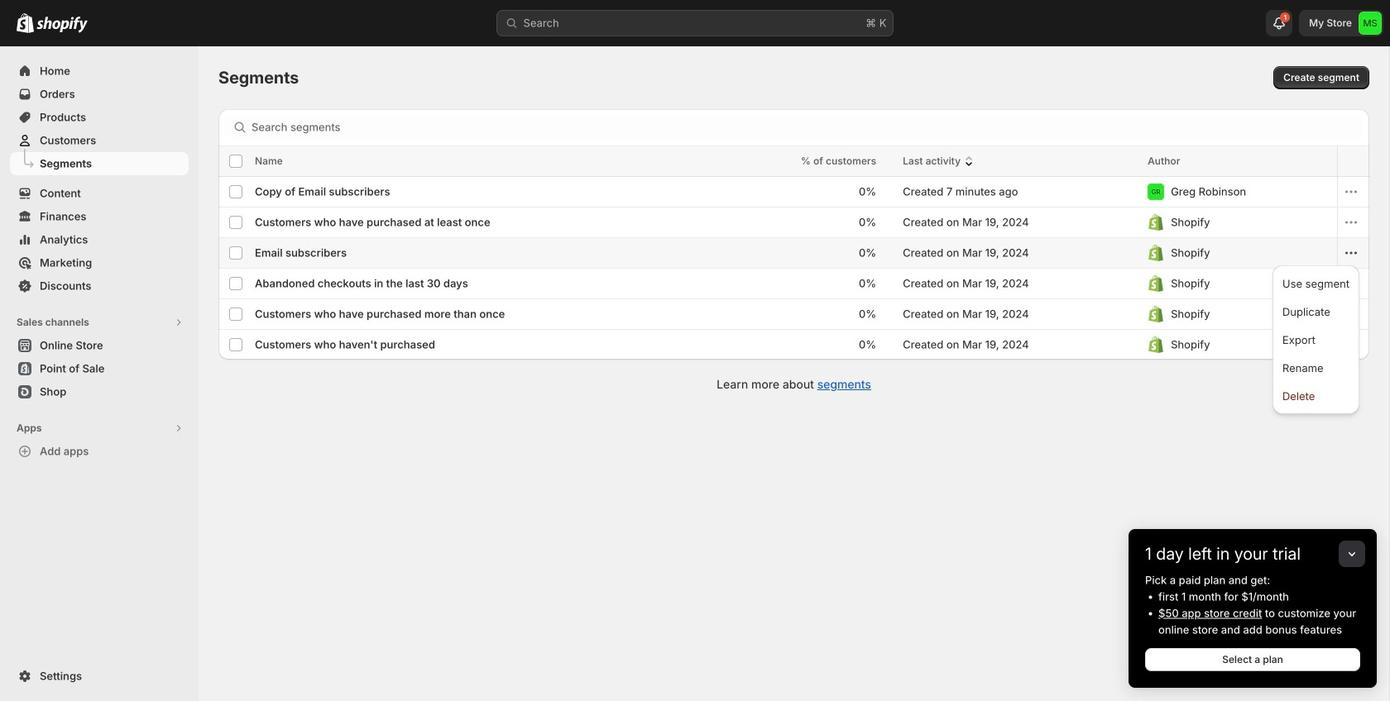 Task type: vqa. For each thing, say whether or not it's contained in the screenshot.
The My Store image
yes



Task type: locate. For each thing, give the bounding box(es) containing it.
Search segments text field
[[252, 116, 1363, 139]]

my store image
[[1359, 12, 1382, 35]]



Task type: describe. For each thing, give the bounding box(es) containing it.
shopify image
[[17, 13, 34, 33]]

greg robinson image
[[1148, 184, 1165, 200]]

shopify image
[[36, 16, 88, 33]]



